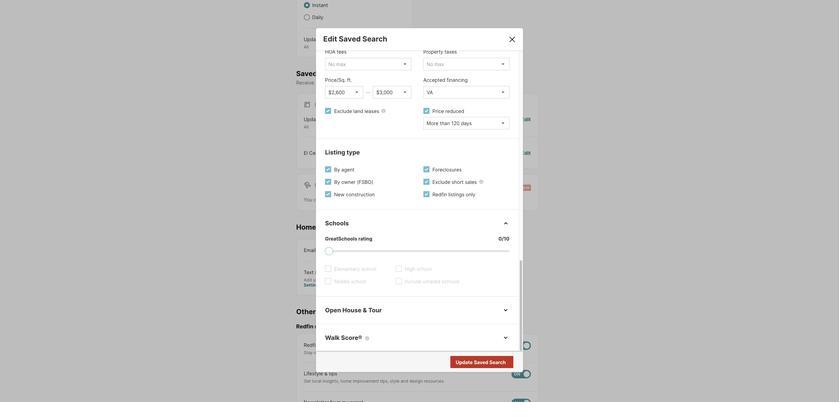 Task type: locate. For each thing, give the bounding box(es) containing it.
1 horizontal spatial and
[[401, 379, 409, 384]]

0 vertical spatial redfin
[[433, 191, 448, 198]]

0 vertical spatial for
[[315, 102, 325, 108]]

1 horizontal spatial search
[[490, 359, 506, 365]]

None checkbox
[[512, 341, 531, 350]]

redfin left listings
[[433, 191, 448, 198]]

2 vertical spatial update
[[456, 359, 473, 365]]

searches
[[319, 69, 351, 78], [355, 197, 376, 203]]

search
[[363, 34, 388, 43], [490, 359, 506, 365]]

reduced
[[446, 108, 465, 114]]

edit for edit saved search
[[324, 34, 338, 43]]

add
[[304, 277, 312, 282]]

on inside saved searches receive timely notifications based on your preferred search filters.
[[376, 80, 382, 86]]

on right always
[[400, 247, 405, 253]]

2 vertical spatial on
[[336, 350, 341, 355]]

0 vertical spatial update types all
[[304, 36, 335, 49]]

on
[[376, 80, 382, 86], [400, 247, 405, 253], [336, 350, 341, 355]]

and right tools
[[370, 350, 378, 355]]

walk score® link
[[325, 333, 510, 342]]

financing
[[447, 77, 468, 83]]

redfin listings only
[[433, 191, 476, 198]]

1 vertical spatial searches
[[355, 197, 376, 203]]

redfin down other
[[297, 323, 314, 330]]

1 horizontal spatial on
[[376, 80, 382, 86]]

all
[[304, 44, 309, 49], [304, 124, 309, 129]]

emails
[[318, 307, 340, 316]]

add your phone number in
[[304, 277, 358, 282]]

searches down (fsbo)
[[355, 197, 376, 203]]

2 edit button from the top
[[522, 149, 531, 157]]

text
[[304, 269, 314, 275]]

2 vertical spatial redfin
[[304, 342, 319, 348]]

0 vertical spatial edit button
[[522, 116, 531, 130]]

updates
[[315, 323, 337, 330]]

settings
[[304, 282, 322, 288]]

0 horizontal spatial on
[[336, 350, 341, 355]]

agent.
[[494, 350, 506, 355]]

update down daily radio
[[304, 36, 321, 42]]

1 vertical spatial search
[[490, 359, 506, 365]]

None range field
[[325, 247, 510, 255]]

searches inside saved searches receive timely notifications based on your preferred search filters.
[[319, 69, 351, 78]]

edit saved search
[[324, 34, 388, 43]]

0 vertical spatial on
[[376, 80, 382, 86]]

school for middle school
[[351, 278, 366, 284]]

on right based
[[376, 80, 382, 86]]

number
[[337, 277, 353, 282]]

ft.
[[347, 77, 352, 83]]

0 horizontal spatial searches
[[319, 69, 351, 78]]

construction
[[346, 191, 375, 198]]

for for for rent
[[315, 182, 325, 188]]

& left tour
[[363, 307, 367, 314]]

and right style
[[401, 379, 409, 384]]

a
[[435, 350, 437, 355]]

0 /10
[[499, 236, 510, 242]]

1 vertical spatial by
[[335, 179, 340, 185]]

exclude down sale
[[335, 108, 352, 114]]

school right high in the bottom left of the page
[[417, 266, 432, 272]]

school for high school
[[417, 266, 432, 272]]

greatschools rating
[[325, 236, 373, 242]]

house
[[343, 307, 362, 314]]

update types all down for sale
[[304, 116, 335, 129]]

2 horizontal spatial and
[[452, 350, 459, 355]]

(sms)
[[315, 269, 329, 275]]

redfin's
[[342, 350, 358, 355]]

0 vertical spatial by
[[335, 167, 340, 173]]

open house & tour
[[325, 307, 382, 314]]

1 horizontal spatial your
[[383, 80, 393, 86]]

list box up based
[[325, 58, 412, 70]]

email
[[304, 247, 316, 253]]

sell
[[427, 350, 433, 355]]

while
[[378, 197, 390, 203]]

by agent
[[335, 167, 355, 173]]

saved up receive
[[297, 69, 318, 78]]

0 horizontal spatial exclude
[[335, 108, 352, 114]]

all left the hoa
[[304, 44, 309, 49]]

searches up notifications
[[319, 69, 351, 78]]

Daily radio
[[304, 14, 310, 20]]

0 vertical spatial search
[[363, 34, 388, 43]]

search inside button
[[490, 359, 506, 365]]

edit saved search element
[[324, 34, 502, 43]]

design
[[410, 379, 423, 384]]

0 horizontal spatial to
[[320, 350, 324, 355]]

0 vertical spatial exclude
[[335, 108, 352, 114]]

school down elementary school
[[351, 278, 366, 284]]

for left sale
[[315, 102, 325, 108]]

home
[[297, 223, 317, 231]]

0 vertical spatial edit
[[324, 34, 338, 43]]

1 horizontal spatial exclude
[[433, 179, 451, 185]]

filters.
[[434, 80, 448, 86]]

phone
[[323, 277, 336, 282]]

redfin for redfin listings only
[[433, 191, 448, 198]]

2 types from the top
[[322, 116, 335, 122]]

receive
[[297, 80, 315, 86]]

on inside 'redfin news stay up to date on redfin's tools and features, how to buy or sell a home, and connect with an agent.'
[[336, 350, 341, 355]]

saved up fees
[[339, 34, 361, 43]]

listing
[[325, 149, 346, 156]]

include
[[405, 278, 422, 284]]

1 update types all from the top
[[304, 36, 335, 49]]

0 horizontal spatial &
[[325, 371, 328, 377]]

walk
[[325, 334, 340, 341]]

sales
[[466, 179, 477, 185]]

you
[[304, 197, 313, 203]]

2 for from the top
[[315, 182, 325, 188]]

rentals
[[422, 197, 438, 203]]

2 to from the left
[[407, 350, 411, 355]]

types
[[322, 36, 335, 42], [322, 116, 335, 122]]

other
[[297, 307, 316, 316]]

1 vertical spatial &
[[325, 371, 328, 377]]

update types all left fees
[[304, 36, 335, 49]]

all up el
[[304, 124, 309, 129]]

1 vertical spatial types
[[322, 116, 335, 122]]

0 vertical spatial your
[[383, 80, 393, 86]]

open house & tour link
[[325, 306, 510, 315]]

cerrito
[[309, 150, 325, 156]]

2 by from the top
[[335, 179, 340, 185]]

saved
[[339, 34, 361, 43], [297, 69, 318, 78], [340, 197, 354, 203], [474, 359, 489, 365]]

edit inside dialog
[[324, 34, 338, 43]]

1 horizontal spatial to
[[407, 350, 411, 355]]

1 vertical spatial edit
[[522, 116, 531, 122]]

property taxes
[[424, 49, 457, 55]]

for
[[415, 197, 421, 203]]

2 vertical spatial edit
[[522, 150, 531, 156]]

Instant radio
[[304, 2, 310, 8]]

tours
[[318, 223, 336, 231]]

0 vertical spatial &
[[363, 307, 367, 314]]

1 vertical spatial all
[[304, 124, 309, 129]]

0 vertical spatial searches
[[319, 69, 351, 78]]

0 vertical spatial types
[[322, 36, 335, 42]]

1 by from the top
[[335, 167, 340, 173]]

0 horizontal spatial search
[[363, 34, 388, 43]]

exclude down the foreclosures
[[433, 179, 451, 185]]

1 for from the top
[[315, 102, 325, 108]]

None checkbox
[[386, 269, 405, 277], [512, 370, 531, 379], [386, 269, 405, 277], [512, 370, 531, 379]]

1 vertical spatial edit button
[[522, 149, 531, 157]]

redfin up stay
[[304, 342, 319, 348]]

1 vertical spatial update types all
[[304, 116, 335, 129]]

greatschools
[[325, 236, 358, 242]]

saved down with
[[474, 359, 489, 365]]

property
[[424, 49, 444, 55]]

& inside lifestyle & tips get local insights, home improvement tips, style and design resources.
[[325, 371, 328, 377]]

1 vertical spatial for
[[315, 182, 325, 188]]

accepted financing
[[424, 77, 468, 83]]

2 all from the top
[[304, 124, 309, 129]]

and right home,
[[452, 350, 459, 355]]

on for news
[[336, 350, 341, 355]]

unrated
[[423, 278, 441, 284]]

1 vertical spatial redfin
[[297, 323, 314, 330]]

get
[[304, 379, 311, 384]]

by for by owner (fsbo)
[[335, 179, 340, 185]]

school up account
[[362, 266, 377, 272]]

by left agent
[[335, 167, 340, 173]]

your up settings
[[313, 277, 322, 282]]

for left rent
[[315, 182, 325, 188]]

to right "up"
[[320, 350, 324, 355]]

& left 'tips'
[[325, 371, 328, 377]]

types down for sale
[[322, 116, 335, 122]]

1 vertical spatial your
[[313, 277, 322, 282]]

exclude
[[335, 108, 352, 114], [433, 179, 451, 185]]

home
[[341, 379, 352, 384]]

list box down preferred
[[373, 86, 412, 98]]

school for elementary school
[[362, 266, 377, 272]]

types up the hoa
[[322, 36, 335, 42]]

schools
[[325, 220, 349, 227]]

2 horizontal spatial on
[[400, 247, 405, 253]]

0 vertical spatial all
[[304, 44, 309, 49]]

include unrated schools
[[405, 278, 460, 284]]

by
[[335, 167, 340, 173], [335, 179, 340, 185]]

an
[[488, 350, 492, 355]]

update
[[304, 36, 321, 42], [304, 116, 321, 122], [456, 359, 473, 365]]

1 horizontal spatial &
[[363, 307, 367, 314]]

redfin
[[433, 191, 448, 198], [297, 323, 314, 330], [304, 342, 319, 348]]

tour
[[369, 307, 382, 314]]

score®
[[341, 334, 363, 341]]

exclude short sales
[[433, 179, 477, 185]]

to left buy
[[407, 350, 411, 355]]

list box down notifications
[[325, 86, 364, 98]]

1 vertical spatial update
[[304, 116, 321, 122]]

by left the owner
[[335, 179, 340, 185]]

resources.
[[424, 379, 445, 384]]

results
[[490, 359, 506, 366]]

1 vertical spatial exclude
[[433, 179, 451, 185]]

edit for 2nd edit button from the top of the page
[[522, 150, 531, 156]]

redfin inside edit saved search dialog
[[433, 191, 448, 198]]

on right date
[[336, 350, 341, 355]]

and
[[370, 350, 378, 355], [452, 350, 459, 355], [401, 379, 409, 384]]

to
[[320, 350, 324, 355], [407, 350, 411, 355]]

taxes
[[445, 49, 457, 55]]

update inside button
[[456, 359, 473, 365]]

1 vertical spatial on
[[400, 247, 405, 253]]

your left preferred
[[383, 80, 393, 86]]

list box
[[325, 58, 412, 70], [424, 58, 510, 70], [325, 86, 364, 98], [373, 86, 412, 98], [424, 86, 510, 98], [424, 117, 510, 129]]

update down "connect"
[[456, 359, 473, 365]]

update down for sale
[[304, 116, 321, 122]]

0 horizontal spatial your
[[313, 277, 322, 282]]



Task type: describe. For each thing, give the bounding box(es) containing it.
always on
[[382, 247, 405, 253]]

edit saved search dialog
[[316, 0, 524, 372]]

home,
[[438, 350, 450, 355]]

account
[[358, 277, 376, 282]]

local
[[312, 379, 322, 384]]

date
[[326, 350, 335, 355]]

your inside saved searches receive timely notifications based on your preferred search filters.
[[383, 80, 393, 86]]

and inside lifestyle & tips get local insights, home improvement tips, style and design resources.
[[401, 379, 409, 384]]

price
[[433, 108, 444, 114]]

price reduced
[[433, 108, 465, 114]]

tools
[[359, 350, 369, 355]]

search for edit saved search
[[363, 34, 388, 43]]

elementary school
[[335, 266, 377, 272]]

notifications
[[331, 80, 359, 86]]

lifestyle
[[304, 371, 323, 377]]

list box up financing
[[424, 58, 510, 70]]

improvement
[[353, 379, 379, 384]]

1 horizontal spatial searches
[[355, 197, 376, 203]]

rating
[[359, 236, 373, 242]]

sale
[[326, 102, 338, 108]]

hoa
[[325, 49, 336, 55]]

or
[[421, 350, 425, 355]]

no results button
[[475, 356, 513, 369]]

stay
[[304, 350, 313, 355]]

lifestyle & tips get local insights, home improvement tips, style and design resources.
[[304, 371, 445, 384]]

saved inside button
[[474, 359, 489, 365]]

0 horizontal spatial and
[[370, 350, 378, 355]]

price/sq. ft.
[[325, 77, 352, 83]]

exclude for exclude short sales
[[433, 179, 451, 185]]

create
[[324, 197, 338, 203]]

middle school
[[335, 278, 366, 284]]

short
[[452, 179, 464, 185]]

high
[[405, 266, 416, 272]]

tips,
[[381, 379, 389, 384]]

based
[[361, 80, 375, 86]]

owner
[[342, 179, 356, 185]]

none range field inside edit saved search dialog
[[325, 247, 510, 255]]

land
[[354, 108, 364, 114]]

connect
[[460, 350, 477, 355]]

features,
[[379, 350, 397, 355]]

text (sms)
[[304, 269, 329, 275]]

home tours
[[297, 223, 336, 231]]

with
[[478, 350, 486, 355]]

schools link
[[325, 219, 510, 228]]

el cerrito test 1
[[304, 150, 340, 156]]

1 to from the left
[[320, 350, 324, 355]]

other emails
[[297, 307, 340, 316]]

high school
[[405, 266, 432, 272]]

2 update types all from the top
[[304, 116, 335, 129]]

list box down financing
[[424, 86, 510, 98]]

account settings
[[304, 277, 376, 288]]

how
[[398, 350, 406, 355]]

by owner (fsbo)
[[335, 179, 374, 185]]

listing type
[[325, 149, 360, 156]]

0 vertical spatial update
[[304, 36, 321, 42]]

fees
[[337, 49, 347, 55]]

for sale
[[315, 102, 338, 108]]

no results
[[482, 359, 506, 366]]

new
[[335, 191, 345, 198]]

buy
[[413, 350, 420, 355]]

can
[[314, 197, 322, 203]]

up
[[314, 350, 319, 355]]

foreclosures
[[433, 167, 462, 173]]

walk score®
[[325, 334, 363, 341]]

—
[[366, 90, 371, 95]]

listings
[[449, 191, 465, 198]]

in
[[354, 277, 357, 282]]

style
[[390, 379, 400, 384]]

1 all from the top
[[304, 44, 309, 49]]

leases
[[365, 108, 380, 114]]

account settings link
[[304, 277, 376, 288]]

search
[[417, 80, 433, 86]]

redfin for redfin updates
[[297, 323, 314, 330]]

always
[[382, 247, 398, 253]]

timely
[[316, 80, 330, 86]]

edit for 2nd edit button from the bottom of the page
[[522, 116, 531, 122]]

instant
[[313, 2, 328, 8]]

redfin inside 'redfin news stay up to date on redfin's tools and features, how to buy or sell a home, and connect with an agent.'
[[304, 342, 319, 348]]

saved inside saved searches receive timely notifications based on your preferred search filters.
[[297, 69, 318, 78]]

saved searches receive timely notifications based on your preferred search filters.
[[297, 69, 448, 86]]

0
[[499, 236, 502, 242]]

1 types from the top
[[322, 36, 335, 42]]

& inside open house & tour link
[[363, 307, 367, 314]]

update saved search
[[456, 359, 506, 365]]

accepted
[[424, 77, 446, 83]]

search for update saved search
[[490, 359, 506, 365]]

on for searches
[[376, 80, 382, 86]]

daily
[[313, 14, 324, 20]]

schools
[[442, 278, 460, 284]]

(fsbo)
[[357, 179, 374, 185]]

/10
[[502, 236, 510, 242]]

exclude for exclude land leases
[[335, 108, 352, 114]]

new construction
[[335, 191, 375, 198]]

redfin news stay up to date on redfin's tools and features, how to buy or sell a home, and connect with an agent.
[[304, 342, 506, 355]]

by for by agent
[[335, 167, 340, 173]]

test
[[327, 150, 336, 156]]

hoa fees
[[325, 49, 347, 55]]

saved right create
[[340, 197, 354, 203]]

news
[[320, 342, 332, 348]]

list box down reduced
[[424, 117, 510, 129]]

1 edit button from the top
[[522, 116, 531, 130]]

redfin updates
[[297, 323, 337, 330]]

open
[[325, 307, 341, 314]]

for for for sale
[[315, 102, 325, 108]]



Task type: vqa. For each thing, say whether or not it's contained in the screenshot.
AND
yes



